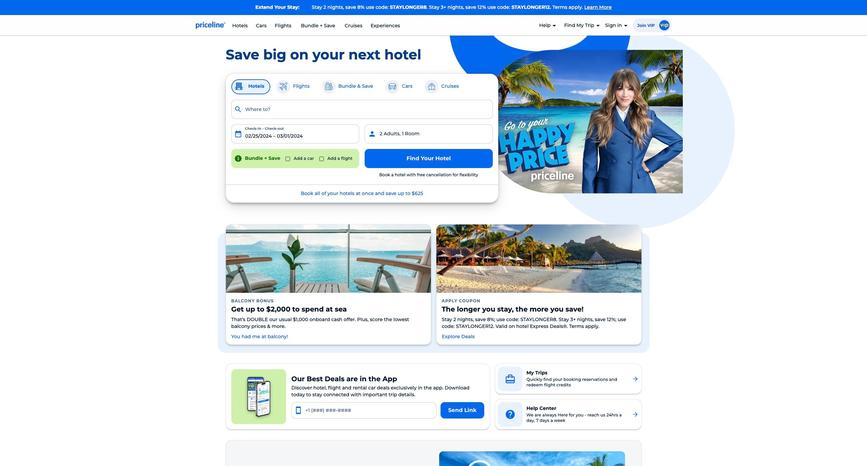 Task type: describe. For each thing, give the bounding box(es) containing it.
Check-in - Check-out field
[[231, 124, 359, 144]]

app screenshot image
[[231, 370, 286, 424]]

types of travel tab list
[[231, 79, 493, 94]]

+1 (###) ###-#### field
[[292, 403, 437, 419]]



Task type: vqa. For each thing, say whether or not it's contained in the screenshot.
CHECK-IN - CHECK-OUT "field"
yes



Task type: locate. For each thing, give the bounding box(es) containing it.
arrowright image
[[632, 376, 639, 383], [632, 411, 639, 418]]

vip badge icon image
[[660, 20, 670, 30]]

None field
[[231, 100, 493, 119]]

traveler selection text field
[[365, 124, 493, 144]]

1 vertical spatial arrowright image
[[632, 411, 639, 418]]

Where to? field
[[231, 100, 493, 119]]

2 arrowright image from the top
[[632, 411, 639, 418]]

priceline.com home image
[[196, 21, 226, 29]]

0 vertical spatial arrowright image
[[632, 376, 639, 383]]

1 arrowright image from the top
[[632, 376, 639, 383]]



